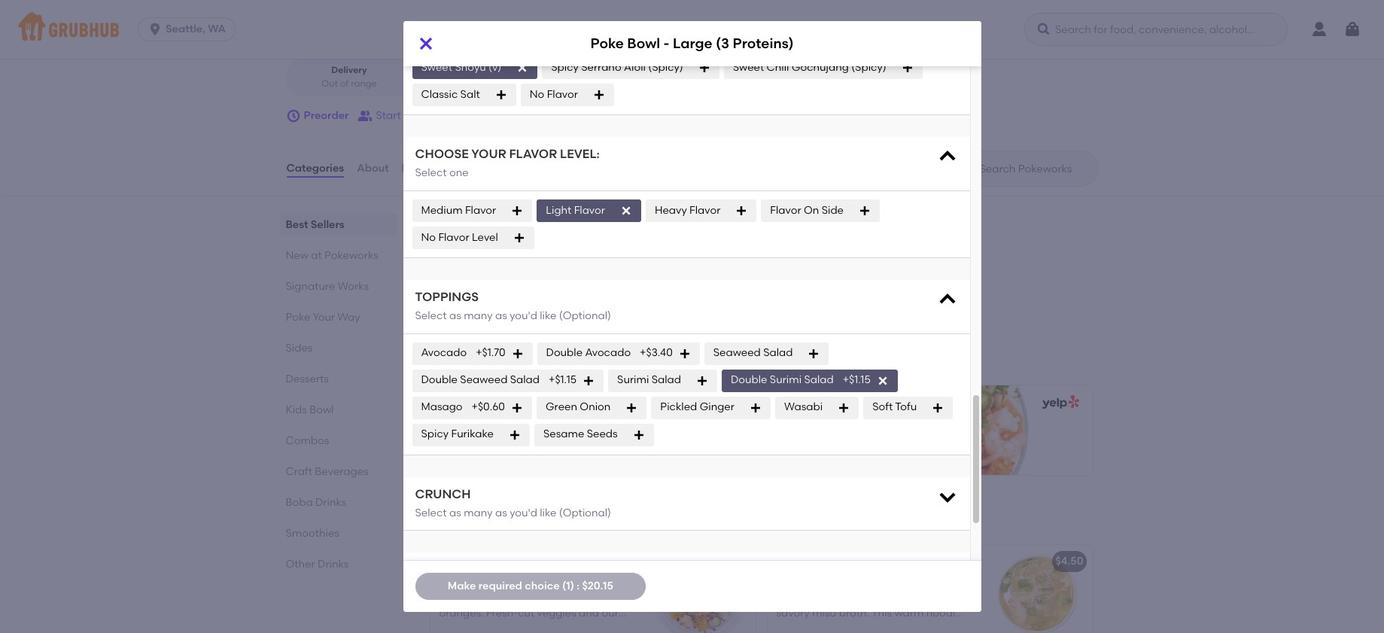 Task type: describe. For each thing, give the bounding box(es) containing it.
many for toppings
[[464, 310, 493, 322]]

:
[[577, 580, 580, 592]]

1 surimi from the left
[[617, 374, 649, 386]]

more.
[[455, 269, 485, 282]]

choose
[[415, 147, 469, 161]]

best for best sellers
[[286, 218, 308, 231]]

double for double surimi salad
[[731, 374, 767, 386]]

as up luxe lobster bowl
[[495, 507, 507, 520]]

+$1.15 for double seaweed salad
[[549, 374, 577, 386]]

ramen
[[845, 592, 878, 604]]

$20.15
[[582, 580, 613, 592]]

promo image
[[623, 248, 678, 303]]

no for no flavor
[[530, 88, 545, 101]]

combined
[[891, 576, 943, 589]]

pickup
[[465, 65, 496, 75]]

main navigation navigation
[[0, 0, 1384, 59]]

• inside the pickup 6.0 mi • 10–20 min
[[471, 78, 474, 89]]

6.0
[[441, 78, 454, 89]]

light
[[546, 204, 572, 216]]

svg image inside seattle, wa button
[[148, 22, 163, 37]]

double avocado
[[546, 347, 631, 359]]

(spicy) left large
[[634, 34, 669, 46]]

flavor for light flavor
[[574, 204, 605, 216]]

delicate
[[800, 592, 842, 604]]

garnished
[[814, 622, 865, 633]]

1 horizontal spatial seaweed
[[713, 347, 761, 359]]

umami shoyu
[[719, 34, 790, 46]]

savory chicken breast combined with delicate ramen noodles and our savory miso broth. this warm noodle soup is garnished with green onions.
[[777, 576, 963, 633]]

double for double seaweed salad
[[421, 374, 458, 386]]

as down crunch
[[449, 507, 461, 520]]

toppings
[[415, 290, 479, 304]]

sriracha aioli (spicy)
[[564, 34, 669, 46]]

select for toppings
[[415, 310, 447, 322]]

shoyu for sweet
[[455, 61, 486, 74]]

see details
[[442, 299, 499, 312]]

poke for poke your way
[[286, 311, 310, 324]]

shoyu for umami
[[759, 34, 790, 46]]

0 vertical spatial pokeworks
[[421, 34, 475, 46]]

is
[[804, 622, 811, 633]]

1 yelp image from the left
[[702, 395, 742, 410]]

1 vertical spatial seaweed
[[460, 374, 508, 386]]

green
[[546, 401, 577, 414]]

pokeworks classic
[[421, 34, 514, 46]]

other
[[286, 558, 315, 571]]

0 vertical spatial aioli
[[610, 34, 632, 46]]

222
[[305, 4, 322, 16]]

salad down grubhub
[[510, 374, 540, 386]]

green onion
[[546, 401, 611, 414]]

(v)
[[489, 61, 501, 74]]

$15.65 inside poke bowl - regular (2 proteins) $15.65
[[442, 444, 473, 456]]

noodle
[[821, 555, 859, 568]]

0 vertical spatial new
[[286, 249, 309, 262]]

correct
[[569, 27, 603, 38]]

most
[[427, 359, 452, 372]]

preorder
[[304, 109, 349, 122]]

green
[[892, 622, 922, 633]]

make
[[448, 580, 476, 592]]

+$3.40
[[640, 347, 673, 359]]

proteins) for poke bowl - regular (2 proteins) $15.65
[[559, 426, 606, 439]]

level:
[[560, 147, 600, 161]]

delivery
[[331, 65, 367, 75]]

best sellers most ordered on grubhub
[[427, 338, 559, 372]]

option group containing delivery out of range
[[286, 58, 544, 96]]

craft beverages
[[286, 465, 369, 478]]

furikake
[[451, 428, 494, 441]]

1 horizontal spatial $15.65
[[711, 555, 743, 568]]

breast
[[856, 576, 889, 589]]

1 horizontal spatial at
[[467, 510, 484, 529]]

(425)
[[420, 4, 446, 16]]

(2
[[547, 426, 557, 439]]

about button
[[356, 142, 390, 196]]

0 vertical spatial at
[[311, 249, 322, 262]]

(425) 214-1182 button
[[420, 3, 488, 18]]

boba
[[286, 496, 313, 509]]

luxe lobster bowl
[[439, 555, 532, 568]]

on for sellers
[[498, 359, 511, 372]]

range
[[351, 78, 377, 89]]

$15.65 +
[[711, 555, 749, 568]]

onions.
[[924, 622, 960, 633]]

1 avocado from the left
[[421, 347, 467, 359]]

see details button
[[442, 293, 499, 320]]

many for crunch
[[464, 507, 493, 520]]

noodle
[[927, 607, 962, 620]]

bowl for kids bowl
[[310, 404, 334, 416]]

2 surimi from the left
[[770, 374, 802, 386]]

details
[[464, 299, 499, 312]]

warm
[[895, 607, 924, 620]]

0 vertical spatial •
[[413, 4, 417, 16]]

as up +$1.70 at the bottom left of the page
[[495, 310, 507, 322]]

about
[[357, 162, 389, 175]]

+
[[743, 555, 749, 568]]

$3
[[442, 236, 454, 249]]

$19.00 button
[[767, 386, 1093, 475]]

your
[[313, 311, 335, 324]]

2 avocado from the left
[[585, 347, 631, 359]]

$19.00
[[779, 444, 810, 456]]

classic salt
[[421, 88, 480, 101]]

1 horizontal spatial classic
[[478, 34, 514, 46]]

reviews
[[402, 162, 444, 175]]

sweet chili gochujang (spicy)
[[733, 61, 886, 74]]

as down the "toppings"
[[449, 310, 461, 322]]

good food
[[376, 27, 423, 38]]

light flavor
[[546, 204, 605, 216]]

large
[[673, 35, 713, 52]]

sriracha
[[564, 34, 607, 46]]

way for bellevue
[[370, 4, 393, 16]]

chicken
[[814, 576, 853, 589]]

one
[[449, 167, 469, 179]]

sides
[[286, 342, 313, 355]]

you'd for toppings
[[510, 310, 537, 322]]

delivery out of range
[[321, 65, 377, 89]]

pickled ginger
[[660, 401, 735, 414]]

medium flavor
[[421, 204, 496, 216]]

flavor for no flavor level
[[438, 231, 469, 244]]

+$0.60
[[472, 401, 505, 414]]

beverages
[[315, 465, 369, 478]]

1182
[[468, 4, 488, 16]]

soft
[[873, 401, 893, 414]]

categories
[[286, 162, 344, 175]]

required
[[479, 580, 522, 592]]

noodles
[[881, 592, 921, 604]]

222 bellevue way ne button
[[304, 2, 410, 19]]

good
[[376, 27, 400, 38]]

luxe
[[439, 555, 463, 568]]

1 vertical spatial aioli
[[624, 61, 646, 74]]

chicken noodle soup image
[[980, 545, 1093, 633]]

gochujang
[[792, 61, 849, 74]]

group
[[404, 109, 434, 122]]

correct order
[[569, 27, 628, 38]]



Task type: locate. For each thing, give the bounding box(es) containing it.
on for off
[[498, 254, 511, 267]]

1 vertical spatial on
[[498, 359, 511, 372]]

2 horizontal spatial pokeworks
[[488, 510, 574, 529]]

1 vertical spatial new
[[427, 510, 463, 529]]

sweet for sweet chili gochujang (spicy)
[[733, 61, 764, 74]]

1 horizontal spatial spicy
[[551, 61, 579, 74]]

salad up double surimi salad
[[763, 347, 793, 359]]

soft tofu
[[873, 401, 917, 414]]

best down categories button
[[286, 218, 308, 231]]

you'd for crunch
[[510, 507, 537, 520]]

double seaweed salad
[[421, 374, 540, 386]]

double down "seaweed salad"
[[731, 374, 767, 386]]

miso
[[812, 607, 837, 620]]

bowl inside poke bowl - regular (2 proteins) $15.65
[[469, 426, 494, 439]]

wa
[[208, 23, 226, 35]]

chicken noodle soup
[[777, 555, 888, 568]]

+$1.15 right double surimi salad
[[843, 374, 871, 386]]

sellers
[[311, 218, 345, 231], [466, 338, 518, 357]]

Search Pokeworks search field
[[978, 162, 1093, 176]]

0 horizontal spatial new at pokeworks
[[286, 249, 379, 262]]

salad up wasabi
[[804, 374, 834, 386]]

select
[[415, 167, 447, 179], [415, 310, 447, 322], [415, 507, 447, 520]]

on
[[804, 204, 819, 216]]

on inside $3 off offer valid on first orders of $15 or more.
[[498, 254, 511, 267]]

off
[[457, 236, 471, 249]]

1 horizontal spatial no
[[530, 88, 545, 101]]

chicken
[[777, 555, 819, 568]]

1 +$1.15 from the left
[[549, 374, 577, 386]]

yelp image
[[702, 395, 742, 410], [1039, 395, 1079, 410]]

+$1.15 up green
[[549, 374, 577, 386]]

like inside toppings select as many as you'd like (optional)
[[540, 310, 557, 322]]

classic up (v)
[[478, 34, 514, 46]]

- for large
[[664, 35, 670, 52]]

1 horizontal spatial avocado
[[585, 347, 631, 359]]

0 vertical spatial classic
[[478, 34, 514, 46]]

lobster
[[466, 555, 505, 568]]

side
[[822, 204, 844, 216]]

tofu
[[895, 401, 917, 414]]

(optional)
[[559, 310, 611, 322], [559, 507, 611, 520]]

0 vertical spatial on
[[498, 254, 511, 267]]

spicy for spicy serrano aioli (spicy)
[[551, 61, 579, 74]]

double down most
[[421, 374, 458, 386]]

0 vertical spatial many
[[464, 310, 493, 322]]

on inside "best sellers most ordered on grubhub"
[[498, 359, 511, 372]]

poke down masago
[[442, 426, 467, 439]]

10–20
[[477, 78, 502, 89]]

poke inside poke bowl - regular (2 proteins) $15.65
[[442, 426, 467, 439]]

1 horizontal spatial surimi
[[770, 374, 802, 386]]

1 vertical spatial spicy
[[421, 428, 449, 441]]

with down this
[[868, 622, 889, 633]]

shoyu
[[759, 34, 790, 46], [455, 61, 486, 74]]

like up grubhub
[[540, 310, 557, 322]]

of inside delivery out of range
[[340, 78, 349, 89]]

1 (optional) from the top
[[559, 310, 611, 322]]

1 horizontal spatial yelp image
[[1039, 395, 1079, 410]]

1 horizontal spatial proteins)
[[733, 35, 794, 52]]

2 vertical spatial poke
[[442, 426, 467, 439]]

0 vertical spatial (optional)
[[559, 310, 611, 322]]

1 vertical spatial of
[[570, 254, 580, 267]]

select for crunch
[[415, 507, 447, 520]]

- for regular
[[497, 426, 501, 439]]

our
[[947, 592, 963, 604]]

1 vertical spatial at
[[467, 510, 484, 529]]

shoyu up mi
[[455, 61, 486, 74]]

1 vertical spatial $15.65
[[711, 555, 743, 568]]

offer
[[442, 254, 468, 267]]

order down classic salt on the left top
[[437, 109, 464, 122]]

best
[[286, 218, 308, 231], [427, 338, 462, 357]]

+$1.70
[[476, 347, 506, 359]]

1 vertical spatial with
[[868, 622, 889, 633]]

0 vertical spatial -
[[664, 35, 670, 52]]

0 horizontal spatial +$1.15
[[549, 374, 577, 386]]

(3
[[716, 35, 730, 52]]

best for best sellers most ordered on grubhub
[[427, 338, 462, 357]]

of left $15
[[570, 254, 580, 267]]

new down crunch
[[427, 510, 463, 529]]

0 vertical spatial select
[[415, 167, 447, 179]]

flavor for no flavor
[[547, 88, 578, 101]]

sweet up 6.0
[[421, 61, 452, 74]]

way for your
[[338, 311, 360, 324]]

surimi down +$3.40
[[617, 374, 649, 386]]

you'd inside crunch select as many as you'd like (optional)
[[510, 507, 537, 520]]

1 horizontal spatial way
[[370, 4, 393, 16]]

option group
[[286, 58, 544, 96]]

1 horizontal spatial +$1.15
[[843, 374, 871, 386]]

(optional) up double avocado
[[559, 310, 611, 322]]

at down best sellers
[[311, 249, 322, 262]]

3 select from the top
[[415, 507, 447, 520]]

0 horizontal spatial at
[[311, 249, 322, 262]]

proteins) inside poke bowl - regular (2 proteins) $15.65
[[559, 426, 606, 439]]

• right mi
[[471, 78, 474, 89]]

0 vertical spatial order
[[605, 27, 628, 38]]

spicy for spicy furikake
[[421, 428, 449, 441]]

kids bowl
[[286, 404, 334, 416]]

select down choose
[[415, 167, 447, 179]]

+$1.15 for double surimi salad
[[843, 374, 871, 386]]

best inside "best sellers most ordered on grubhub"
[[427, 338, 462, 357]]

$15.65
[[442, 444, 473, 456], [711, 555, 743, 568]]

way left "ne"
[[370, 4, 393, 16]]

bowl for poke bowl - regular (2 proteins) $15.65
[[469, 426, 494, 439]]

1 vertical spatial classic
[[421, 88, 458, 101]]

on left first
[[498, 254, 511, 267]]

0 horizontal spatial way
[[338, 311, 360, 324]]

- inside poke bowl - regular (2 proteins) $15.65
[[497, 426, 501, 439]]

like for crunch
[[540, 507, 557, 520]]

(optional) inside crunch select as many as you'd like (optional)
[[559, 507, 611, 520]]

1 horizontal spatial new at pokeworks
[[427, 510, 574, 529]]

2 sweet from the left
[[733, 61, 764, 74]]

1 vertical spatial shoyu
[[455, 61, 486, 74]]

of
[[340, 78, 349, 89], [570, 254, 580, 267]]

2 horizontal spatial double
[[731, 374, 767, 386]]

(optional) inside toppings select as many as you'd like (optional)
[[559, 310, 611, 322]]

1 horizontal spatial shoyu
[[759, 34, 790, 46]]

0 vertical spatial best
[[286, 218, 308, 231]]

on up double seaweed salad
[[498, 359, 511, 372]]

0 vertical spatial proteins)
[[733, 35, 794, 52]]

proteins)
[[733, 35, 794, 52], [559, 426, 606, 439]]

1 vertical spatial new at pokeworks
[[427, 510, 574, 529]]

0 vertical spatial way
[[370, 4, 393, 16]]

flavor right min
[[547, 88, 578, 101]]

2 horizontal spatial poke
[[591, 35, 624, 52]]

other drinks
[[286, 558, 349, 571]]

savory
[[777, 576, 811, 589]]

1 horizontal spatial with
[[868, 622, 889, 633]]

2 like from the top
[[540, 507, 557, 520]]

way right your
[[338, 311, 360, 324]]

min
[[504, 78, 520, 89]]

pokeworks up luxe lobster bowl
[[488, 510, 574, 529]]

aioli
[[610, 34, 632, 46], [624, 61, 646, 74]]

-
[[664, 35, 670, 52], [497, 426, 501, 439]]

proteins) for poke bowl - large (3 proteins)
[[733, 35, 794, 52]]

aioli down 'sriracha aioli (spicy)'
[[624, 61, 646, 74]]

0 horizontal spatial of
[[340, 78, 349, 89]]

heavy
[[655, 204, 687, 216]]

yelp image inside $19.00 button
[[1039, 395, 1079, 410]]

2 +$1.15 from the left
[[843, 374, 871, 386]]

you'd right details
[[510, 310, 537, 322]]

1 horizontal spatial -
[[664, 35, 670, 52]]

sweet shoyu (v)
[[421, 61, 501, 74]]

0 horizontal spatial shoyu
[[455, 61, 486, 74]]

like up choice
[[540, 507, 557, 520]]

people icon image
[[358, 108, 373, 124]]

0 vertical spatial no
[[530, 88, 545, 101]]

1 like from the top
[[540, 310, 557, 322]]

classic
[[478, 34, 514, 46], [421, 88, 458, 101]]

new at pokeworks up luxe lobster bowl
[[427, 510, 574, 529]]

flavor up the offer
[[438, 231, 469, 244]]

select inside toppings select as many as you'd like (optional)
[[415, 310, 447, 322]]

• right "ne"
[[413, 4, 417, 16]]

2 vertical spatial pokeworks
[[488, 510, 574, 529]]

sweet for sweet shoyu (v)
[[421, 61, 452, 74]]

1 vertical spatial -
[[497, 426, 501, 439]]

0 horizontal spatial sweet
[[421, 61, 452, 74]]

best sellers
[[286, 218, 345, 231]]

pokeworks up sweet shoyu (v)
[[421, 34, 475, 46]]

spicy down masago
[[421, 428, 449, 441]]

this
[[872, 607, 892, 620]]

select inside crunch select as many as you'd like (optional)
[[415, 507, 447, 520]]

best up most
[[427, 338, 462, 357]]

2 (optional) from the top
[[559, 507, 611, 520]]

start group order
[[376, 109, 464, 122]]

many inside crunch select as many as you'd like (optional)
[[464, 507, 493, 520]]

sellers up ordered at the bottom left of page
[[466, 338, 518, 357]]

salad down +$3.40
[[652, 374, 681, 386]]

1 vertical spatial way
[[338, 311, 360, 324]]

2 yelp image from the left
[[1039, 395, 1079, 410]]

many down crunch
[[464, 507, 493, 520]]

sweet down umami shoyu
[[733, 61, 764, 74]]

aioli up spicy serrano aioli (spicy)
[[610, 34, 632, 46]]

1 many from the top
[[464, 310, 493, 322]]

out
[[321, 78, 338, 89]]

flavor for heavy flavor
[[690, 204, 721, 216]]

0 vertical spatial like
[[540, 310, 557, 322]]

0 horizontal spatial avocado
[[421, 347, 467, 359]]

signature works
[[286, 280, 369, 293]]

no for no flavor level
[[421, 231, 436, 244]]

0 horizontal spatial •
[[413, 4, 417, 16]]

ginger
[[700, 401, 735, 414]]

(spicy)
[[634, 34, 669, 46], [648, 61, 683, 74], [852, 61, 886, 74]]

poke up serrano
[[591, 35, 624, 52]]

0 vertical spatial shoyu
[[759, 34, 790, 46]]

seaweed up double surimi salad
[[713, 347, 761, 359]]

you'd up luxe lobster bowl
[[510, 507, 537, 520]]

medium
[[421, 204, 463, 216]]

bowl up make required choice (1) : $20.15
[[507, 555, 532, 568]]

0 horizontal spatial best
[[286, 218, 308, 231]]

flavor on side
[[770, 204, 844, 216]]

like for toppings
[[540, 310, 557, 322]]

level
[[472, 231, 498, 244]]

0 vertical spatial new at pokeworks
[[286, 249, 379, 262]]

0 vertical spatial poke
[[591, 35, 624, 52]]

see
[[442, 299, 461, 312]]

of inside $3 off offer valid on first orders of $15 or more.
[[570, 254, 580, 267]]

0 horizontal spatial $15.65
[[442, 444, 473, 456]]

(1)
[[562, 580, 574, 592]]

preorder button
[[286, 102, 349, 130]]

poke bowl - regular (2 proteins) $15.65
[[442, 426, 606, 456]]

svg image
[[1037, 22, 1052, 37], [902, 62, 914, 74], [937, 146, 958, 167], [511, 205, 523, 217], [620, 205, 632, 217], [736, 205, 748, 217], [513, 232, 525, 244], [937, 289, 958, 310], [512, 347, 524, 360], [679, 347, 691, 360], [808, 347, 820, 360], [583, 375, 595, 387], [511, 402, 523, 414], [626, 402, 638, 414], [750, 402, 762, 414], [509, 429, 521, 441]]

start group order button
[[358, 102, 464, 130]]

proteins) down green onion on the bottom left
[[559, 426, 606, 439]]

(spicy) right gochujang
[[852, 61, 886, 74]]

select down crunch
[[415, 507, 447, 520]]

flavor right heavy at left
[[690, 204, 721, 216]]

2 vertical spatial select
[[415, 507, 447, 520]]

with up savory
[[777, 592, 798, 604]]

avocado up double seaweed salad
[[421, 347, 467, 359]]

0 horizontal spatial no
[[421, 231, 436, 244]]

sellers for best sellers most ordered on grubhub
[[466, 338, 518, 357]]

1 horizontal spatial pokeworks
[[421, 34, 475, 46]]

and
[[924, 592, 944, 604]]

sellers for best sellers
[[311, 218, 345, 231]]

select inside choose your flavor level: select one
[[415, 167, 447, 179]]

umami
[[719, 34, 756, 46]]

1 vertical spatial best
[[427, 338, 462, 357]]

0 vertical spatial $15.65
[[442, 444, 473, 456]]

1 vertical spatial pokeworks
[[325, 249, 379, 262]]

svg image
[[1344, 20, 1362, 38], [148, 22, 163, 37], [684, 35, 696, 47], [417, 35, 435, 53], [517, 62, 529, 74], [698, 62, 710, 74], [495, 89, 507, 101], [593, 89, 605, 101], [286, 108, 301, 124], [859, 205, 871, 217], [696, 375, 708, 387], [877, 375, 889, 387], [838, 402, 850, 414], [932, 402, 944, 414], [633, 429, 645, 441], [937, 486, 958, 507]]

1 vertical spatial many
[[464, 507, 493, 520]]

0 vertical spatial spicy
[[551, 61, 579, 74]]

svg image inside 'preorder' button
[[286, 108, 301, 124]]

new at pokeworks up signature works
[[286, 249, 379, 262]]

soup
[[777, 622, 801, 633]]

surimi up wasabi
[[770, 374, 802, 386]]

flavor right light
[[574, 204, 605, 216]]

(spicy) down poke bowl - large (3 proteins)
[[648, 61, 683, 74]]

bowl up spicy serrano aioli (spicy)
[[627, 35, 660, 52]]

spicy serrano aioli (spicy)
[[551, 61, 683, 74]]

seaweed salad
[[713, 347, 793, 359]]

mi
[[457, 78, 468, 89]]

1 horizontal spatial of
[[570, 254, 580, 267]]

0 horizontal spatial sellers
[[311, 218, 345, 231]]

many right see
[[464, 310, 493, 322]]

0 horizontal spatial -
[[497, 426, 501, 439]]

- left large
[[664, 35, 670, 52]]

1 horizontal spatial sweet
[[733, 61, 764, 74]]

svg image inside main navigation "navigation"
[[1037, 22, 1052, 37]]

drinks right other
[[318, 558, 349, 571]]

order right correct
[[605, 27, 628, 38]]

no
[[530, 88, 545, 101], [421, 231, 436, 244]]

double for double avocado
[[546, 347, 583, 359]]

regular
[[504, 426, 544, 439]]

0 horizontal spatial new
[[286, 249, 309, 262]]

savory
[[777, 607, 810, 620]]

spicy furikake
[[421, 428, 494, 441]]

many inside toppings select as many as you'd like (optional)
[[464, 310, 493, 322]]

0 horizontal spatial double
[[421, 374, 458, 386]]

0 horizontal spatial yelp image
[[702, 395, 742, 410]]

0 vertical spatial seaweed
[[713, 347, 761, 359]]

0 horizontal spatial proteins)
[[559, 426, 606, 439]]

of down delivery
[[340, 78, 349, 89]]

(spicy) for spicy serrano aioli (spicy)
[[648, 61, 683, 74]]

(optional) for toppings
[[559, 310, 611, 322]]

1 sweet from the left
[[421, 61, 452, 74]]

double up green
[[546, 347, 583, 359]]

bowl down +$0.60
[[469, 426, 494, 439]]

1 you'd from the top
[[510, 310, 537, 322]]

sesame seeds
[[544, 428, 618, 441]]

like inside crunch select as many as you'd like (optional)
[[540, 507, 557, 520]]

1 horizontal spatial double
[[546, 347, 583, 359]]

pokeworks
[[421, 34, 475, 46], [325, 249, 379, 262], [488, 510, 574, 529]]

classic up start group order
[[421, 88, 458, 101]]

first
[[513, 254, 532, 267]]

1 vertical spatial drinks
[[318, 558, 349, 571]]

2 many from the top
[[464, 507, 493, 520]]

sellers down categories button
[[311, 218, 345, 231]]

pokeworks up works
[[325, 249, 379, 262]]

(optional) up :
[[559, 507, 611, 520]]

$4.50
[[1056, 555, 1084, 568]]

bowl right kids
[[310, 404, 334, 416]]

$15.65 down "spicy furikake"
[[442, 444, 473, 456]]

you'd inside toppings select as many as you'd like (optional)
[[510, 310, 537, 322]]

no right min
[[530, 88, 545, 101]]

flavor left on
[[770, 204, 801, 216]]

0 horizontal spatial seaweed
[[460, 374, 508, 386]]

$3 off offer valid on first orders of $15 or more.
[[442, 236, 598, 282]]

sesame
[[544, 428, 584, 441]]

2 you'd from the top
[[510, 507, 537, 520]]

- left regular
[[497, 426, 501, 439]]

1 vertical spatial like
[[540, 507, 557, 520]]

2 select from the top
[[415, 310, 447, 322]]

(optional) for crunch
[[559, 507, 611, 520]]

drinks for boba drinks
[[315, 496, 347, 509]]

search icon image
[[956, 160, 974, 178]]

way
[[370, 4, 393, 16], [338, 311, 360, 324]]

luxe lobster bowl image
[[643, 545, 755, 633]]

order inside button
[[437, 109, 464, 122]]

flavor up level
[[465, 204, 496, 216]]

1 vertical spatial sellers
[[466, 338, 518, 357]]

1 horizontal spatial best
[[427, 338, 462, 357]]

1 vertical spatial you'd
[[510, 507, 537, 520]]

surimi salad
[[617, 374, 681, 386]]

no left $3
[[421, 231, 436, 244]]

1 horizontal spatial poke
[[442, 426, 467, 439]]

sellers inside "best sellers most ordered on grubhub"
[[466, 338, 518, 357]]

seattle, wa
[[166, 23, 226, 35]]

0 horizontal spatial order
[[437, 109, 464, 122]]

craft
[[286, 465, 312, 478]]

drinks for other drinks
[[318, 558, 349, 571]]

bowl for poke bowl - large (3 proteins)
[[627, 35, 660, 52]]

poke left your
[[286, 311, 310, 324]]

drinks
[[315, 496, 347, 509], [318, 558, 349, 571]]

proteins) up chili
[[733, 35, 794, 52]]

0 vertical spatial you'd
[[510, 310, 537, 322]]

new up signature
[[286, 249, 309, 262]]

select down the "toppings"
[[415, 310, 447, 322]]

soup
[[862, 555, 888, 568]]

avocado left +$3.40
[[585, 347, 631, 359]]

0 vertical spatial drinks
[[315, 496, 347, 509]]

0 vertical spatial with
[[777, 592, 798, 604]]

0 horizontal spatial pokeworks
[[325, 249, 379, 262]]

seattle,
[[166, 23, 205, 35]]

flavor for medium flavor
[[465, 204, 496, 216]]

1 horizontal spatial sellers
[[466, 338, 518, 357]]

1 select from the top
[[415, 167, 447, 179]]

flavor
[[547, 88, 578, 101], [465, 204, 496, 216], [574, 204, 605, 216], [690, 204, 721, 216], [770, 204, 801, 216], [438, 231, 469, 244]]

sweet
[[421, 61, 452, 74], [733, 61, 764, 74]]

0 horizontal spatial with
[[777, 592, 798, 604]]

$15.65 left 'chicken' on the bottom right of page
[[711, 555, 743, 568]]

1 vertical spatial select
[[415, 310, 447, 322]]

(spicy) for sweet chili gochujang (spicy)
[[852, 61, 886, 74]]

with
[[777, 592, 798, 604], [868, 622, 889, 633]]

at down crunch
[[467, 510, 484, 529]]

spicy up no flavor
[[551, 61, 579, 74]]

poke for poke bowl - large (3 proteins)
[[591, 35, 624, 52]]

seaweed down ordered at the bottom left of page
[[460, 374, 508, 386]]

flavor
[[509, 147, 557, 161]]

0 horizontal spatial spicy
[[421, 428, 449, 441]]

1 horizontal spatial order
[[605, 27, 628, 38]]

0 horizontal spatial surimi
[[617, 374, 649, 386]]

shoyu up chili
[[759, 34, 790, 46]]

drinks down craft beverages
[[315, 496, 347, 509]]



Task type: vqa. For each thing, say whether or not it's contained in the screenshot.
the top BEST
yes



